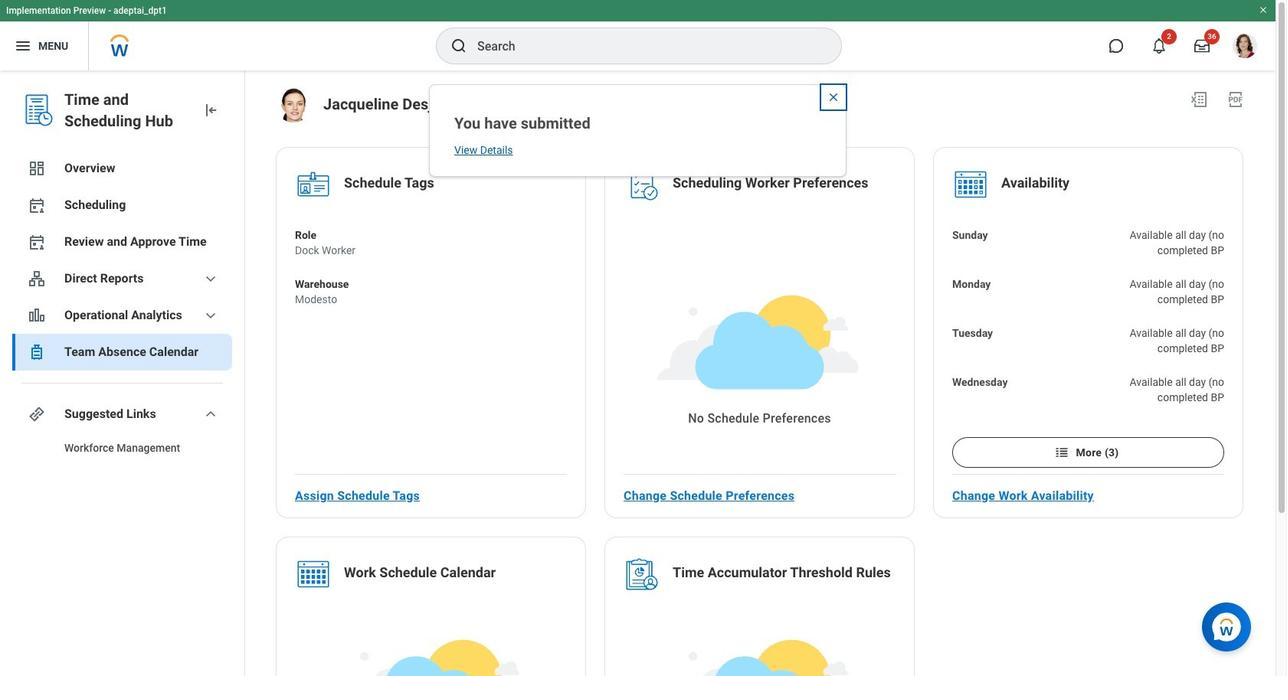Task type: describe. For each thing, give the bounding box(es) containing it.
scheduling worker preferences element
[[673, 174, 869, 195]]

dock worker element
[[295, 243, 356, 258]]

demo_f009.png image
[[276, 87, 311, 123]]

view team image
[[28, 270, 46, 288]]

transformation import image
[[202, 101, 220, 120]]

time and scheduling hub element
[[64, 89, 189, 132]]

inbox large image
[[1195, 38, 1210, 54]]

list view image
[[1055, 445, 1070, 461]]

chevron down small image for link image
[[202, 405, 220, 424]]

close environment banner image
[[1259, 5, 1269, 15]]

schedule tags element
[[344, 174, 434, 195]]

dashboard image
[[28, 159, 46, 178]]

export to excel image
[[1190, 90, 1209, 109]]

close image
[[828, 91, 840, 103]]

link image
[[28, 405, 46, 424]]

profile logan mcneil image
[[1233, 34, 1258, 61]]

justify image
[[14, 37, 32, 55]]



Task type: vqa. For each thing, say whether or not it's contained in the screenshot.
topmost $312 button
no



Task type: locate. For each thing, give the bounding box(es) containing it.
availability element
[[1002, 174, 1070, 195]]

navigation pane region
[[0, 71, 245, 677]]

notifications large image
[[1152, 38, 1167, 54]]

Search Workday  search field
[[478, 29, 810, 63]]

work schedule calendar element
[[344, 564, 496, 586]]

view printable version (pdf) image
[[1227, 90, 1246, 109]]

chevron down small image for chart icon
[[202, 307, 220, 325]]

time accumulator threshold rules element
[[673, 564, 891, 586]]

dialog
[[429, 84, 847, 177]]

chart image
[[28, 307, 46, 325]]

2 chevron down small image from the top
[[202, 405, 220, 424]]

1 chevron down small image from the top
[[202, 307, 220, 325]]

banner
[[0, 0, 1276, 71]]

calendar user solid image
[[28, 233, 46, 251]]

chevron down small image
[[202, 270, 220, 288]]

calendar user solid image
[[28, 196, 46, 215]]

search image
[[450, 37, 468, 55]]

chevron down small image
[[202, 307, 220, 325], [202, 405, 220, 424]]

modesto element
[[295, 292, 349, 307]]

1 vertical spatial chevron down small image
[[202, 405, 220, 424]]

task timeoff image
[[28, 343, 46, 362]]

0 vertical spatial chevron down small image
[[202, 307, 220, 325]]



